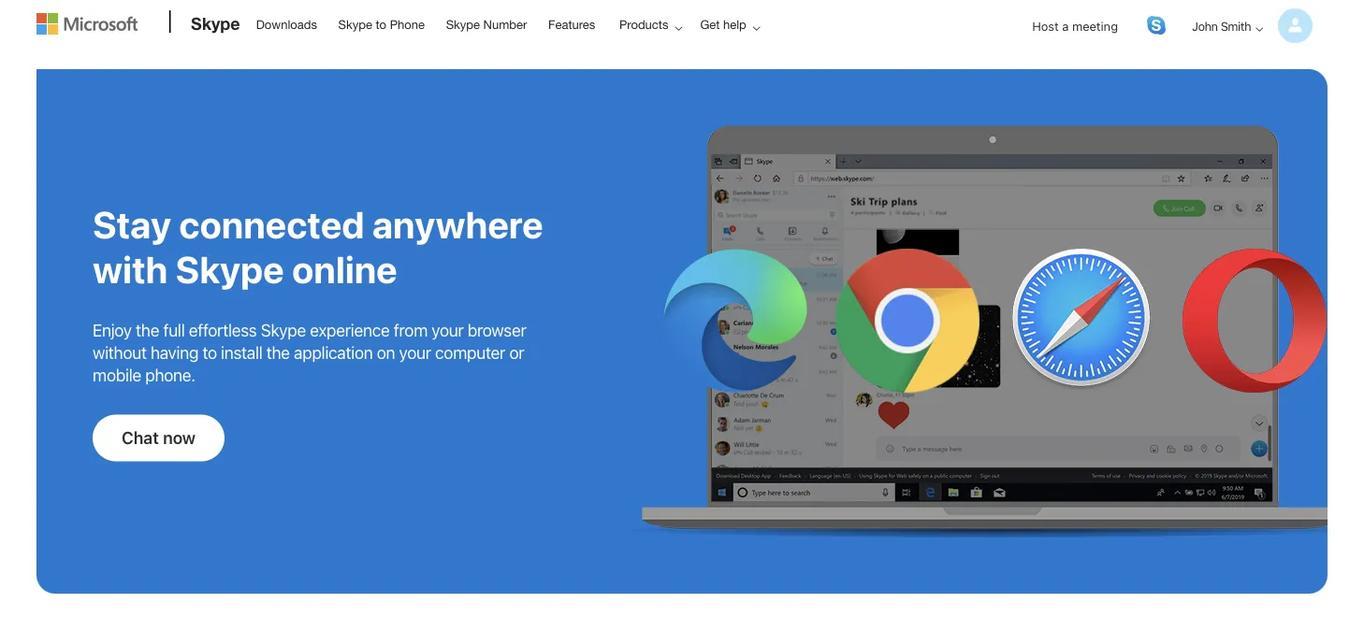 Task type: vqa. For each thing, say whether or not it's contained in the screenshot.
hearts
no



Task type: locate. For each thing, give the bounding box(es) containing it.
skype left the downloads link
[[191, 13, 240, 33]]

skype link
[[182, 1, 246, 51]]

skype
[[191, 13, 240, 33], [338, 17, 372, 31], [446, 17, 480, 31], [176, 247, 284, 291], [261, 320, 306, 341]]

skype inside the enjoy the full effortless skype experience from your browser without having to install the application on your computer or mobile phone.
[[261, 320, 306, 341]]

your
[[432, 320, 464, 341], [399, 343, 431, 363]]

0 horizontal spatial to
[[202, 343, 217, 363]]

host
[[1032, 19, 1059, 33]]

application
[[294, 343, 373, 363]]

skype number link
[[438, 1, 536, 46]]

full
[[163, 320, 185, 341]]

now
[[163, 428, 196, 448]]

to
[[376, 17, 387, 31], [202, 343, 217, 363]]

host a meeting
[[1032, 19, 1118, 33]]

1 horizontal spatial to
[[376, 17, 387, 31]]

0 horizontal spatial your
[[399, 343, 431, 363]]

microsoft image
[[36, 13, 138, 35]]

browser
[[468, 320, 526, 341]]

menu bar containing host a meeting
[[28, 2, 1336, 99]]

0 vertical spatial to
[[376, 17, 387, 31]]

a
[[1062, 19, 1069, 33]]

1 horizontal spatial your
[[432, 320, 464, 341]]

chat
[[122, 428, 159, 448]]

1 vertical spatial to
[[202, 343, 217, 363]]

get help button
[[688, 1, 775, 48]]

arrow down image
[[1248, 18, 1271, 40]]

the right "install"
[[266, 343, 290, 363]]

skype for skype to phone
[[338, 17, 372, 31]]

avatar image
[[1278, 8, 1313, 43]]

phone.
[[145, 365, 195, 385]]

to down effortless
[[202, 343, 217, 363]]

with
[[93, 247, 168, 291]]

0 horizontal spatial the
[[136, 320, 159, 341]]

 link
[[1147, 16, 1166, 35]]

stay
[[93, 202, 171, 246]]

menu bar
[[28, 2, 1336, 99]]

the left full
[[136, 320, 159, 341]]

get
[[700, 17, 720, 31]]

skype left the number
[[446, 17, 480, 31]]

without
[[93, 343, 147, 363]]

your down from
[[399, 343, 431, 363]]

meeting
[[1072, 19, 1118, 33]]

enjoy the full effortless skype experience from your browser without having to install the application on your computer or mobile phone.
[[93, 320, 526, 385]]

the
[[136, 320, 159, 341], [266, 343, 290, 363]]

skype up "install"
[[261, 320, 306, 341]]

skype left phone
[[338, 17, 372, 31]]

john
[[1192, 19, 1218, 33]]

experience
[[310, 320, 390, 341]]

1 horizontal spatial the
[[266, 343, 290, 363]]

your up 'computer'
[[432, 320, 464, 341]]

phone
[[390, 17, 425, 31]]

to inside 'link'
[[376, 17, 387, 31]]

online
[[292, 247, 397, 291]]

stay connected anywhere with skype online
[[93, 202, 543, 291]]

to left phone
[[376, 17, 387, 31]]

0 vertical spatial your
[[432, 320, 464, 341]]

skype inside 'link'
[[338, 17, 372, 31]]

skype down connected
[[176, 247, 284, 291]]



Task type: describe. For each thing, give the bounding box(es) containing it.
features
[[548, 17, 595, 31]]

1 vertical spatial your
[[399, 343, 431, 363]]

anywhere
[[372, 202, 543, 246]]

products
[[619, 17, 668, 31]]

from
[[394, 320, 428, 341]]

help
[[723, 17, 746, 31]]

enjoy
[[93, 320, 132, 341]]

computer
[[435, 343, 505, 363]]

features link
[[540, 1, 604, 46]]

chat now link
[[93, 415, 225, 462]]

downloads link
[[248, 1, 326, 46]]

1 vertical spatial the
[[266, 343, 290, 363]]

0 vertical spatial the
[[136, 320, 159, 341]]

downloads
[[256, 17, 317, 31]]

skype for skype number
[[446, 17, 480, 31]]

skype for skype
[[191, 13, 240, 33]]

having
[[151, 343, 198, 363]]

number
[[483, 17, 527, 31]]

smith
[[1221, 19, 1251, 33]]

mobile
[[93, 365, 141, 385]]

install
[[221, 343, 262, 363]]

skype to phone
[[338, 17, 425, 31]]

skype to phone link
[[330, 1, 433, 46]]

connected
[[179, 202, 364, 246]]

skype inside stay connected anywhere with skype online
[[176, 247, 284, 291]]

skype web on edge image
[[618, 125, 1364, 538]]

john smith
[[1192, 19, 1251, 33]]

on
[[377, 343, 395, 363]]

chat now
[[122, 428, 196, 448]]

get help
[[700, 17, 746, 31]]

host a meeting link
[[1017, 2, 1133, 50]]

john smith link
[[1177, 2, 1313, 50]]

or
[[509, 343, 524, 363]]

effortless
[[189, 320, 257, 341]]

products button
[[607, 1, 697, 48]]

to inside the enjoy the full effortless skype experience from your browser without having to install the application on your computer or mobile phone.
[[202, 343, 217, 363]]

skype number
[[446, 17, 527, 31]]



